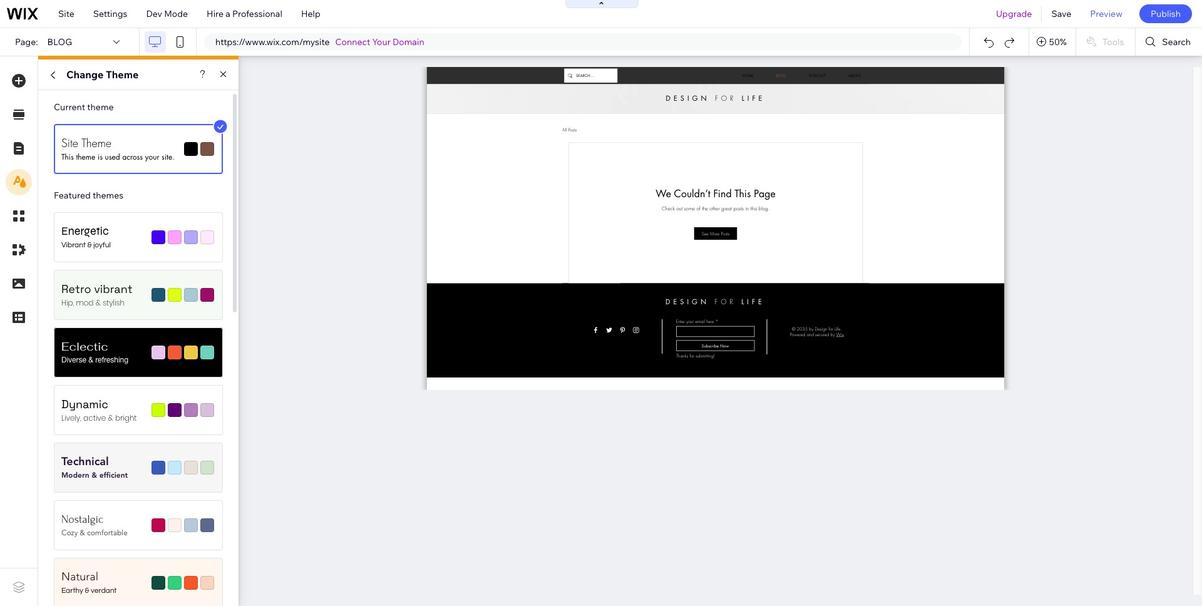 Task type: vqa. For each thing, say whether or not it's contained in the screenshot.


Task type: locate. For each thing, give the bounding box(es) containing it.
vibrant
[[61, 241, 86, 249]]

efficient
[[99, 471, 128, 480]]

hire a professional
[[207, 8, 282, 19]]

1 vertical spatial site
[[61, 136, 78, 150]]

theme inside site theme this theme is used across your site.
[[81, 136, 111, 150]]

settings
[[93, 8, 127, 19]]

eclectic
[[61, 339, 108, 354]]

save
[[1052, 8, 1072, 19]]

hire
[[207, 8, 224, 19]]

& left bright
[[108, 413, 113, 423]]

theme left is
[[76, 151, 95, 162]]

& right cozy
[[80, 528, 85, 537]]

stylish
[[103, 297, 125, 308]]

preview button
[[1081, 0, 1132, 28]]

vibrant
[[94, 282, 133, 296]]

& right mod
[[96, 297, 101, 308]]

&
[[87, 241, 92, 249], [96, 297, 101, 308], [89, 356, 93, 364], [108, 413, 113, 423], [92, 471, 97, 480], [80, 528, 85, 537], [85, 587, 89, 595]]

blog
[[47, 36, 72, 48]]

professional
[[232, 8, 282, 19]]

& down eclectic
[[89, 356, 93, 364]]

theme right change at the top of the page
[[106, 68, 139, 81]]

& inside energetic vibrant & joyful
[[87, 241, 92, 249]]

& inside nostalgic cozy & comfortable
[[80, 528, 85, 537]]

& inside natural earthy & verdant
[[85, 587, 89, 595]]

theme
[[106, 68, 139, 81], [81, 136, 111, 150]]

0 vertical spatial theme
[[106, 68, 139, 81]]

natural earthy & verdant
[[61, 570, 117, 595]]

domain
[[393, 36, 424, 48]]

1 vertical spatial theme
[[76, 151, 95, 162]]

energetic
[[61, 224, 109, 238]]

& left joyful
[[87, 241, 92, 249]]

50% button
[[1030, 28, 1076, 56]]

& inside retro vibrant hip, mod & stylish
[[96, 297, 101, 308]]

your
[[372, 36, 391, 48]]

& for natural
[[85, 587, 89, 595]]

theme up is
[[81, 136, 111, 150]]

dev
[[146, 8, 162, 19]]

featured themes
[[54, 190, 123, 201]]

eclectic diverse & refreshing
[[61, 339, 128, 364]]

theme right current
[[87, 101, 114, 113]]

change
[[66, 68, 104, 81]]

cozy
[[61, 528, 78, 537]]

dev mode
[[146, 8, 188, 19]]

& right earthy
[[85, 587, 89, 595]]

bright
[[115, 413, 137, 423]]

mod
[[76, 297, 94, 308]]

tools
[[1103, 36, 1124, 48]]

https://www.wix.com/mysite connect your domain
[[215, 36, 424, 48]]

0 vertical spatial site
[[58, 8, 74, 19]]

& inside technical modern & efficient
[[92, 471, 97, 480]]

& for nostalgic
[[80, 528, 85, 537]]

site up this
[[61, 136, 78, 150]]

& down technical
[[92, 471, 97, 480]]

theme
[[87, 101, 114, 113], [76, 151, 95, 162]]

& for technical
[[92, 471, 97, 480]]

used
[[105, 151, 120, 162]]

technical modern & efficient
[[61, 455, 128, 480]]

site
[[58, 8, 74, 19], [61, 136, 78, 150]]

earthy
[[61, 587, 83, 595]]

save button
[[1042, 0, 1081, 28]]

site up blog at the left top
[[58, 8, 74, 19]]

theme for change
[[106, 68, 139, 81]]

1 vertical spatial theme
[[81, 136, 111, 150]]

site inside site theme this theme is used across your site.
[[61, 136, 78, 150]]

nostalgic cozy & comfortable
[[61, 514, 128, 537]]

& inside eclectic diverse & refreshing
[[89, 356, 93, 364]]

your
[[145, 151, 159, 162]]

comfortable
[[87, 528, 128, 537]]

technical
[[61, 455, 109, 468]]

mode
[[164, 8, 188, 19]]

site.
[[162, 151, 175, 162]]

preview
[[1091, 8, 1123, 19]]

is
[[98, 151, 103, 162]]

search button
[[1136, 28, 1203, 56]]

active
[[83, 413, 106, 423]]



Task type: describe. For each thing, give the bounding box(es) containing it.
current theme
[[54, 101, 114, 113]]

diverse
[[61, 356, 86, 364]]

publish
[[1151, 8, 1181, 19]]

tools button
[[1077, 28, 1136, 56]]

nostalgic
[[61, 514, 103, 525]]

current
[[54, 101, 85, 113]]

theme for site
[[81, 136, 111, 150]]

help
[[301, 8, 321, 19]]

energetic vibrant & joyful
[[61, 224, 111, 249]]

themes
[[93, 190, 123, 201]]

& for energetic
[[87, 241, 92, 249]]

change theme
[[66, 68, 139, 81]]

dynamic
[[61, 397, 108, 411]]

publish button
[[1140, 4, 1192, 23]]

site theme this theme is used across your site.
[[61, 136, 175, 162]]

featured
[[54, 190, 91, 201]]

retro
[[61, 282, 91, 296]]

upgrade
[[996, 8, 1032, 19]]

connect
[[335, 36, 370, 48]]

& for eclectic
[[89, 356, 93, 364]]

& inside dynamic lively, active & bright
[[108, 413, 113, 423]]

joyful
[[93, 241, 111, 249]]

refreshing
[[95, 356, 128, 364]]

across
[[122, 151, 143, 162]]

natural
[[61, 570, 98, 584]]

site for site
[[58, 8, 74, 19]]

site for site theme this theme is used across your site.
[[61, 136, 78, 150]]

0 vertical spatial theme
[[87, 101, 114, 113]]

https://www.wix.com/mysite
[[215, 36, 330, 48]]

theme inside site theme this theme is used across your site.
[[76, 151, 95, 162]]

dynamic lively, active & bright
[[61, 397, 137, 423]]

hip,
[[61, 297, 74, 308]]

this
[[61, 151, 74, 162]]

50%
[[1050, 36, 1067, 48]]

verdant
[[91, 587, 117, 595]]

modern
[[61, 471, 89, 480]]

a
[[226, 8, 230, 19]]

retro vibrant hip, mod & stylish
[[61, 282, 133, 308]]

search
[[1163, 36, 1191, 48]]

lively,
[[61, 413, 81, 423]]



